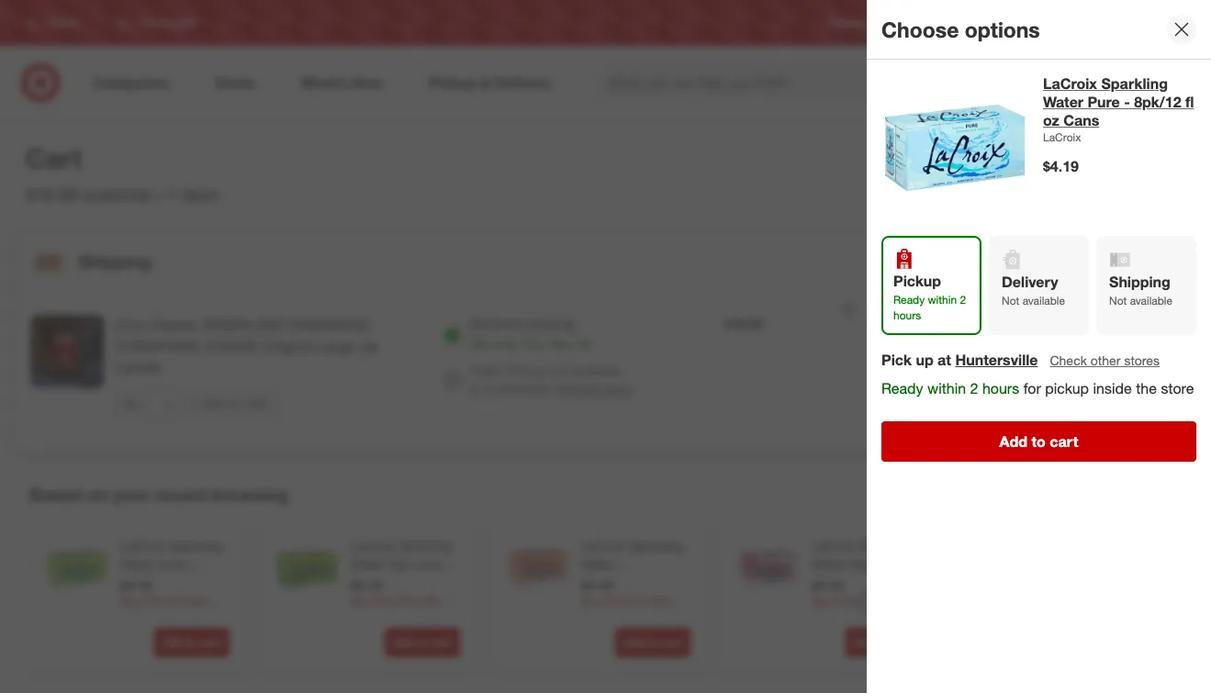 Task type: describe. For each thing, give the bounding box(es) containing it.
cans for passionfruit
[[812, 594, 842, 609]]

stores
[[1125, 353, 1160, 369]]

water for passionfruit
[[812, 557, 846, 572]]

lacroix sparkling water pure - 8pk/12 fl oz cans lacroix
[[1044, 74, 1195, 144]]

oz for lime
[[174, 575, 188, 591]]

change
[[555, 381, 600, 397]]

to for lacroix sparkling water key lime - 8pk/12 fl oz cans
[[417, 636, 427, 650]]

hours inside pickup ready within 2 hours
[[894, 309, 922, 323]]

16
[[576, 337, 591, 352]]

cans for lime
[[191, 575, 221, 591]]

pickup inside pickup ready within 2 hours
[[894, 272, 942, 290]]

summary
[[987, 149, 1081, 175]]

lacroix sparkling water lime - 8pk/12 fl oz cans
[[120, 538, 222, 591]]

thu,
[[522, 337, 546, 352]]

add for lacroix sparkling water lime - 8pk/12 fl oz cans
[[162, 636, 183, 650]]

(grapefruit)
[[582, 594, 647, 609]]

fl for lime
[[164, 575, 171, 591]]

1 vertical spatial 2
[[971, 380, 979, 398]]

- for pure
[[1125, 93, 1131, 111]]

$4.19 for lacroix sparkling water pamplemousse (grapefruit) - 8pk/12 fl oz cans
[[582, 578, 613, 594]]

fl inside 'lacroix sparkling water key lime - 8pk/12 fl oz cans'
[[395, 575, 401, 591]]

estimated taxes
[[968, 331, 1073, 350]]

lacroix for key
[[351, 538, 395, 554]]

order summary
[[924, 149, 1081, 175]]

cart item ready to fulfill group
[[16, 293, 879, 452]]

shipping up shipping tax
[[968, 278, 1026, 297]]

tax
[[1030, 305, 1050, 323]]

candle
[[115, 358, 161, 377]]

check
[[1051, 353, 1088, 369]]

order for order includes a gift
[[968, 446, 1005, 464]]

sparkling for lime
[[168, 538, 222, 554]]

22oz
[[115, 316, 146, 335]]

redcard link
[[980, 15, 1024, 31]]

sparkling for pure
[[1102, 74, 1169, 93]]

cookie
[[203, 337, 259, 356]]

22oz classic sparkling cinammon christmas cookie original large jar candle link
[[115, 315, 414, 378]]

sparkling for pamplemousse
[[630, 538, 684, 554]]

weekly ad
[[899, 16, 951, 30]]

oz inside 'lacroix sparkling water key lime - 8pk/12 fl oz cans'
[[405, 575, 418, 591]]

$4.19 for lacroix sparkling water lime - 8pk/12 fl oz cans
[[120, 578, 152, 594]]

pamplemousse
[[582, 575, 671, 591]]

add to cart button inside 'choose options' dialog
[[882, 422, 1197, 462]]

huntersville inside order pickup not available at huntersville change store
[[484, 381, 551, 397]]

based on 40360
[[982, 355, 1077, 370]]

- for passionfruit
[[812, 575, 817, 591]]

$5.99 button
[[1161, 275, 1197, 301]]

up
[[916, 351, 934, 370]]

it
[[494, 337, 501, 352]]

add for lacroix sparkling water key lime - 8pk/12 fl oz cans
[[393, 636, 414, 650]]

cart for lacroix sparkling water lime - 8pk/12 fl oz cans
[[200, 636, 221, 650]]

cinammon
[[287, 316, 369, 335]]

lacroix for passionfruit
[[812, 538, 857, 554]]

based on your recent browsing
[[29, 484, 288, 505]]

fl inside lacroix sparkling water pamplemousse (grapefruit) - 8pk/12 fl oz cans
[[625, 612, 632, 628]]

standard
[[469, 316, 522, 332]]

0 horizontal spatial $16.89
[[26, 184, 78, 205]]

passionfruit
[[849, 557, 917, 572]]

for inside button
[[229, 397, 243, 411]]

huntersville button
[[956, 350, 1039, 371]]

at inside order pickup not available at huntersville change store
[[469, 381, 480, 397]]

cans inside 'lacroix sparkling water key lime - 8pk/12 fl oz cans'
[[422, 575, 451, 591]]

oz for pure
[[1044, 111, 1060, 130]]

check other stores
[[1051, 353, 1160, 369]]

8pk/12 for lime
[[120, 575, 160, 591]]

shipping up estimated
[[968, 305, 1026, 323]]

shipping inside shipping not available
[[1110, 273, 1171, 291]]

subtotal
[[968, 248, 1023, 267]]

to inside 'choose options' dialog
[[1032, 433, 1046, 451]]

add to cart button for lacroix sparkling water key lime - 8pk/12 fl oz cans
[[385, 628, 460, 658]]

on for 40360
[[1023, 355, 1037, 370]]

recent
[[154, 484, 207, 505]]

based for based on your recent browsing
[[29, 484, 82, 505]]

2 within from the top
[[928, 380, 967, 398]]

lacroix sparkling water lime - 8pk/12 fl oz cans link
[[120, 538, 226, 591]]

shipping tax
[[968, 305, 1050, 323]]

cart for lacroix sparkling water pamplemousse (grapefruit) - 8pk/12 fl oz cans
[[661, 636, 683, 650]]

$16.89 inside cart item ready to fulfill group
[[725, 316, 763, 332]]

to for lacroix sparkling water lime - 8pk/12 fl oz cans
[[186, 636, 197, 650]]

none radio inside cart item ready to fulfill group
[[444, 326, 462, 344]]

check other stores button
[[1050, 351, 1161, 371]]

a
[[1069, 446, 1076, 464]]

store inside 'choose options' dialog
[[1162, 380, 1195, 398]]

lacroix sparkling water key lime - 8pk/12 fl oz cans
[[351, 538, 453, 591]]

lacroix sparkling water pamplemousse (grapefruit) - 8pk/12 fl oz cans link
[[582, 538, 687, 628]]

choose
[[882, 16, 959, 42]]

standard shipping get it by thu, nov 16
[[469, 316, 591, 352]]

choose options dialog
[[867, 0, 1212, 694]]

lacroix for pure
[[1044, 74, 1098, 93]]

$16.89 subtotal
[[26, 184, 151, 205]]

- inside 'lacroix sparkling water key lime - 8pk/12 fl oz cans'
[[445, 557, 450, 572]]

lacroix for lime
[[120, 538, 165, 554]]

1
[[167, 184, 177, 205]]

estimated
[[968, 331, 1034, 350]]

cart
[[26, 141, 82, 175]]

40360
[[1041, 355, 1077, 370]]

christmas
[[115, 337, 199, 356]]

- inside lacroix sparkling water pamplemousse (grapefruit) - 8pk/12 fl oz cans
[[650, 594, 655, 609]]

item
[[182, 184, 218, 205]]

water for key
[[351, 557, 385, 572]]

2 inside pickup ready within 2 hours
[[960, 293, 967, 307]]

inside
[[1094, 380, 1133, 398]]

order pickup not available at huntersville change store
[[469, 363, 632, 397]]

weekly ad link
[[899, 15, 951, 31]]

ad
[[937, 16, 951, 30]]

cans for pure
[[1064, 111, 1100, 130]]

22oz classic sparkling cinammon christmas cookie original large jar candle image
[[30, 315, 104, 389]]

save for later button
[[194, 389, 275, 419]]

the
[[1137, 380, 1158, 398]]

not for delivery
[[1002, 294, 1020, 308]]

taxes
[[1038, 331, 1073, 350]]

not
[[549, 363, 567, 379]]

save
[[202, 397, 226, 411]]

total
[[968, 388, 1008, 409]]

available for shipping
[[1131, 294, 1173, 308]]

to for lacroix sparkling water pamplemousse (grapefruit) - 8pk/12 fl oz cans
[[647, 636, 658, 650]]

8pk/12 inside lacroix sparkling water pamplemousse (grapefruit) - 8pk/12 fl oz cans
[[582, 612, 622, 628]]

ready inside pickup ready within 2 hours
[[894, 293, 925, 307]]

your
[[112, 484, 149, 505]]

weekly
[[899, 16, 934, 30]]

add to cart inside 'choose options' dialog
[[1000, 433, 1079, 451]]

choose options
[[882, 16, 1041, 42]]

8pk/12 for pure
[[1135, 93, 1182, 111]]

add inside 'choose options' dialog
[[1000, 433, 1028, 451]]

huntersville inside 'choose options' dialog
[[956, 351, 1039, 370]]

nov
[[550, 337, 573, 352]]

add for lacroix sparkling water pamplemousse (grapefruit) - 8pk/12 fl oz cans
[[624, 636, 644, 650]]

lacroix sparkling water passionfruit - 8pk/12 fl oz cans
[[812, 538, 917, 609]]

store inside order pickup not available at huntersville change store
[[603, 381, 632, 397]]

change store button
[[555, 381, 632, 399]]

add to cart for lacroix sparkling water lime - 8pk/12 fl oz cans
[[162, 636, 221, 650]]

jar
[[359, 337, 379, 356]]



Task type: locate. For each thing, give the bounding box(es) containing it.
1 horizontal spatial pickup
[[894, 272, 942, 290]]

water inside lacroix sparkling water lime - 8pk/12 fl oz cans
[[120, 557, 154, 572]]

oz
[[1044, 111, 1060, 130], [174, 575, 188, 591], [405, 575, 418, 591], [875, 575, 888, 591], [635, 612, 649, 628]]

add to cart left gift
[[1000, 433, 1079, 451]]

add to cart button for lacroix sparkling water lime - 8pk/12 fl oz cans
[[154, 628, 230, 658]]

1 not from the left
[[1002, 294, 1020, 308]]

cart for lacroix sparkling water key lime - 8pk/12 fl oz cans
[[431, 636, 452, 650]]

lacroix inside lacroix sparkling water pamplemousse (grapefruit) - 8pk/12 fl oz cans
[[582, 538, 626, 554]]

$16.89
[[26, 184, 78, 205], [1153, 248, 1197, 267], [725, 316, 763, 332]]

8pk/12 right pure
[[1135, 93, 1182, 111]]

cans
[[1064, 111, 1100, 130], [191, 575, 221, 591], [422, 575, 451, 591], [812, 594, 842, 609], [652, 612, 682, 628]]

oz inside lacroix sparkling water lime - 8pk/12 fl oz cans
[[174, 575, 188, 591]]

order includes a gift
[[968, 446, 1102, 464]]

sparkling for passionfruit
[[860, 538, 914, 554]]

1 vertical spatial within
[[928, 380, 967, 398]]

fl inside lacroix sparkling water passionfruit - 8pk/12 fl oz cans
[[864, 575, 871, 591]]

1 horizontal spatial not
[[1110, 294, 1128, 308]]

on for your
[[87, 484, 107, 505]]

order for order pickup not available at huntersville change store
[[469, 363, 503, 379]]

$0.36
[[1161, 305, 1197, 323]]

$4.19 inside 'choose options' dialog
[[1044, 157, 1080, 176]]

to down lacroix sparkling water lime - 8pk/12 fl oz cans on the left bottom
[[186, 636, 197, 650]]

2 vertical spatial order
[[968, 446, 1005, 464]]

at right not available option
[[469, 381, 480, 397]]

$4.19 for lacroix sparkling water key lime - 8pk/12 fl oz cans
[[351, 578, 382, 594]]

lacroix sparkling water pure - 8pk/12 fl oz cans image
[[882, 74, 1029, 221]]

1 vertical spatial order
[[469, 363, 503, 379]]

fl down based on your recent browsing
[[164, 575, 171, 591]]

lacroix inside lacroix sparkling water lime - 8pk/12 fl oz cans
[[120, 538, 165, 554]]

add to cart for lacroix sparkling water key lime - 8pk/12 fl oz cans
[[393, 636, 452, 650]]

fl
[[1186, 93, 1195, 111], [164, 575, 171, 591], [395, 575, 401, 591], [864, 575, 871, 591], [625, 612, 632, 628]]

add down (grapefruit)
[[624, 636, 644, 650]]

lacroix sparkling water pamplemousse (grapefruit) - 8pk/12 fl oz cans image
[[506, 538, 571, 602], [506, 538, 571, 602]]

sparkling inside lacroix sparkling water pamplemousse (grapefruit) - 8pk/12 fl oz cans
[[630, 538, 684, 554]]

stores
[[1169, 16, 1201, 30]]

water inside lacroix sparkling water pure - 8pk/12 fl oz cans lacroix
[[1044, 93, 1084, 111]]

1 horizontal spatial on
[[1023, 355, 1037, 370]]

at inside 'choose options' dialog
[[938, 351, 952, 370]]

0 horizontal spatial huntersville
[[484, 381, 551, 397]]

fl for pure
[[1186, 93, 1195, 111]]

available inside delivery not available
[[1023, 294, 1066, 308]]

sparkling inside lacroix sparkling water lime - 8pk/12 fl oz cans
[[168, 538, 222, 554]]

store right change
[[603, 381, 632, 397]]

1 vertical spatial on
[[87, 484, 107, 505]]

8pk/12 inside 'lacroix sparkling water key lime - 8pk/12 fl oz cans'
[[351, 575, 391, 591]]

8pk/12 inside lacroix sparkling water lime - 8pk/12 fl oz cans
[[120, 575, 160, 591]]

sparkling up passionfruit
[[860, 538, 914, 554]]

add to cart down lacroix sparkling water lime - 8pk/12 fl oz cans on the left bottom
[[162, 636, 221, 650]]

1 horizontal spatial hours
[[983, 380, 1020, 398]]

cart down lacroix sparkling water pamplemousse (grapefruit) - 8pk/12 fl oz cans link
[[661, 636, 683, 650]]

8pk/12 for passionfruit
[[821, 575, 861, 591]]

1 horizontal spatial at
[[938, 351, 952, 370]]

lacroix sparkling water pure - 8pk/12 fl oz cans link
[[1044, 74, 1197, 130]]

$4.19
[[1044, 157, 1080, 176], [120, 578, 152, 594], [351, 578, 382, 594], [582, 578, 613, 594], [812, 578, 844, 594]]

2 left shipping tax
[[960, 293, 967, 307]]

water for lime
[[120, 557, 154, 572]]

sparkling
[[1102, 74, 1169, 93], [168, 538, 222, 554], [399, 538, 453, 554], [630, 538, 684, 554], [860, 538, 914, 554]]

other
[[1091, 353, 1121, 369]]

for left 'later'
[[229, 397, 243, 411]]

cart
[[1050, 433, 1079, 451], [200, 636, 221, 650], [431, 636, 452, 650], [661, 636, 683, 650]]

pick
[[882, 351, 912, 370]]

0 horizontal spatial at
[[469, 381, 480, 397]]

get
[[469, 337, 490, 352]]

lacroix for pamplemousse
[[582, 538, 626, 554]]

huntersville
[[956, 351, 1039, 370], [484, 381, 551, 397]]

8pk/12 inside lacroix sparkling water pure - 8pk/12 fl oz cans lacroix
[[1135, 93, 1182, 111]]

add to cart down 'lacroix sparkling water key lime - 8pk/12 fl oz cans'
[[393, 636, 452, 650]]

hours
[[894, 309, 922, 323], [983, 380, 1020, 398]]

$4.19 for lacroix sparkling water passionfruit - 8pk/12 fl oz cans
[[812, 578, 844, 594]]

0 vertical spatial on
[[1023, 355, 1037, 370]]

0 vertical spatial pickup
[[894, 272, 942, 290]]

lime inside lacroix sparkling water lime - 8pk/12 fl oz cans
[[157, 557, 186, 572]]

2 horizontal spatial $16.89
[[1153, 248, 1197, 267]]

2 lime from the left
[[413, 557, 441, 572]]

available down delivery
[[1023, 294, 1066, 308]]

at
[[938, 351, 952, 370], [469, 381, 480, 397]]

shipping up $0.36 at the top
[[1110, 273, 1171, 291]]

$5.99
[[1161, 278, 1197, 297]]

oz down recent
[[174, 575, 188, 591]]

1 vertical spatial ready
[[882, 380, 924, 398]]

0 vertical spatial based
[[982, 355, 1019, 370]]

- for lime
[[189, 557, 194, 572]]

cart down lacroix sparkling water lime - 8pk/12 fl oz cans link
[[200, 636, 221, 650]]

fl for passionfruit
[[864, 575, 871, 591]]

water inside lacroix sparkling water pamplemousse (grapefruit) - 8pk/12 fl oz cans
[[582, 557, 615, 572]]

shipping down subtotal
[[78, 250, 151, 272]]

sparkling for key
[[399, 538, 453, 554]]

0 vertical spatial huntersville
[[956, 351, 1039, 370]]

1 item
[[167, 184, 218, 205]]

- inside lacroix sparkling water passionfruit - 8pk/12 fl oz cans
[[812, 575, 817, 591]]

oz for passionfruit
[[875, 575, 888, 591]]

0 vertical spatial 2
[[960, 293, 967, 307]]

1 horizontal spatial for
[[1024, 380, 1042, 398]]

22oz classic sparkling cinammon christmas cookie original large jar candle
[[115, 316, 379, 377]]

registry link
[[829, 15, 870, 31]]

0 horizontal spatial lime
[[157, 557, 186, 572]]

0 horizontal spatial for
[[229, 397, 243, 411]]

sparkling inside lacroix sparkling water passionfruit - 8pk/12 fl oz cans
[[860, 538, 914, 554]]

8pk/12
[[1135, 93, 1182, 111], [120, 575, 160, 591], [351, 575, 391, 591], [821, 575, 861, 591], [582, 612, 622, 628]]

not inside delivery not available
[[1002, 294, 1020, 308]]

key
[[388, 557, 409, 572]]

lacroix sparkling water passionfruit - 8pk/12 fl oz cans image
[[737, 538, 801, 602], [737, 538, 801, 602]]

based down estimated
[[982, 355, 1019, 370]]

sparkling
[[202, 316, 283, 335]]

add to cart button for lacroix sparkling water pamplemousse (grapefruit) - 8pk/12 fl oz cans
[[615, 628, 691, 658]]

add to cart button down ready within 2 hours for pickup inside the store on the bottom right
[[882, 422, 1197, 462]]

None radio
[[444, 326, 462, 344]]

hours up pick
[[894, 309, 922, 323]]

1 horizontal spatial lime
[[413, 557, 441, 572]]

fl down stores in the right of the page
[[1186, 93, 1195, 111]]

based left your
[[29, 484, 82, 505]]

cart left gift
[[1050, 433, 1079, 451]]

shipping
[[525, 316, 575, 332]]

add to cart button down lacroix sparkling water lime - 8pk/12 fl oz cans on the left bottom
[[154, 628, 230, 658]]

gift
[[1080, 446, 1102, 464]]

oz up summary
[[1044, 111, 1060, 130]]

pickup up up
[[894, 272, 942, 290]]

cans inside lacroix sparkling water passionfruit - 8pk/12 fl oz cans
[[812, 594, 842, 609]]

2
[[960, 293, 967, 307], [971, 380, 979, 398]]

oz down (grapefruit)
[[635, 612, 649, 628]]

fl inside lacroix sparkling water lime - 8pk/12 fl oz cans
[[164, 575, 171, 591]]

store right the 'the'
[[1162, 380, 1195, 398]]

0 vertical spatial ready
[[894, 293, 925, 307]]

1 horizontal spatial based
[[982, 355, 1019, 370]]

$24.25
[[1145, 388, 1197, 409]]

1 vertical spatial based
[[29, 484, 82, 505]]

pickup inside order pickup not available at huntersville change store
[[506, 363, 545, 379]]

pickup
[[1046, 380, 1090, 398]]

available inside order pickup not available at huntersville change store
[[571, 363, 621, 379]]

sparkling down the find
[[1102, 74, 1169, 93]]

fl down (grapefruit)
[[625, 612, 632, 628]]

add to cart
[[1000, 433, 1079, 451], [162, 636, 221, 650], [393, 636, 452, 650], [624, 636, 683, 650]]

within inside pickup ready within 2 hours
[[928, 293, 957, 307]]

not for shipping
[[1110, 294, 1128, 308]]

1 vertical spatial at
[[469, 381, 480, 397]]

for down based on 40360
[[1024, 380, 1042, 398]]

add down 'lacroix sparkling water key lime - 8pk/12 fl oz cans'
[[393, 636, 414, 650]]

browsing
[[212, 484, 288, 505]]

pick up at huntersville
[[882, 351, 1039, 370]]

lacroix sparkling water pamplemousse (grapefruit) - 8pk/12 fl oz cans
[[582, 538, 684, 628]]

0 horizontal spatial not
[[1002, 294, 1020, 308]]

options
[[965, 16, 1041, 42]]

not inside shipping not available
[[1110, 294, 1128, 308]]

8pk/12 down your
[[120, 575, 160, 591]]

lime right key
[[413, 557, 441, 572]]

find stores link
[[1145, 15, 1201, 31]]

1 vertical spatial huntersville
[[484, 381, 551, 397]]

cans inside lacroix sparkling water pamplemousse (grapefruit) - 8pk/12 fl oz cans
[[652, 612, 682, 628]]

to left a
[[1032, 433, 1046, 451]]

0 horizontal spatial pickup
[[506, 363, 545, 379]]

8pk/12 down passionfruit
[[821, 575, 861, 591]]

- inside lacroix sparkling water lime - 8pk/12 fl oz cans
[[189, 557, 194, 572]]

add down lacroix sparkling water lime - 8pk/12 fl oz cans on the left bottom
[[162, 636, 183, 650]]

not down delivery
[[1002, 294, 1020, 308]]

add to cart down (grapefruit)
[[624, 636, 683, 650]]

ready up pick
[[894, 293, 925, 307]]

water
[[1044, 93, 1084, 111], [120, 557, 154, 572], [351, 557, 385, 572], [582, 557, 615, 572], [812, 557, 846, 572]]

0 horizontal spatial on
[[87, 484, 107, 505]]

0 vertical spatial order
[[924, 149, 981, 175]]

ready
[[894, 293, 925, 307], [882, 380, 924, 398]]

shipping not available
[[1110, 273, 1173, 308]]

lacroix sparkling water lime - 8pk/12 fl oz cans image
[[45, 538, 109, 602], [45, 538, 109, 602]]

water down your
[[120, 557, 154, 572]]

water inside 'lacroix sparkling water key lime - 8pk/12 fl oz cans'
[[351, 557, 385, 572]]

huntersville down estimated
[[956, 351, 1039, 370]]

1 horizontal spatial 2
[[971, 380, 979, 398]]

find
[[1145, 16, 1166, 30]]

oz inside lacroix sparkling water passionfruit - 8pk/12 fl oz cans
[[875, 575, 888, 591]]

subtotal
[[83, 184, 151, 205]]

add down total
[[1000, 433, 1028, 451]]

0 vertical spatial $16.89
[[26, 184, 78, 205]]

oz inside lacroix sparkling water pure - 8pk/12 fl oz cans lacroix
[[1044, 111, 1060, 130]]

includes
[[1010, 446, 1064, 464]]

order for order summary
[[924, 149, 981, 175]]

order
[[924, 149, 981, 175], [469, 363, 503, 379], [968, 446, 1005, 464]]

on left your
[[87, 484, 107, 505]]

$1.01
[[1161, 331, 1197, 350]]

sparkling up key
[[399, 538, 453, 554]]

1 within from the top
[[928, 293, 957, 307]]

0 vertical spatial hours
[[894, 309, 922, 323]]

0 horizontal spatial store
[[603, 381, 632, 397]]

oz down key
[[405, 575, 418, 591]]

not available radio
[[444, 371, 462, 390]]

0 vertical spatial at
[[938, 351, 952, 370]]

8pk/12 down (grapefruit)
[[582, 612, 622, 628]]

2 not from the left
[[1110, 294, 1128, 308]]

8pk/12 down key
[[351, 575, 391, 591]]

huntersville down not
[[484, 381, 551, 397]]

lacroix sparkling water key lime - 8pk/12 fl oz cans link
[[351, 538, 457, 591]]

within down pick up at huntersville
[[928, 380, 967, 398]]

water up pamplemousse
[[582, 557, 615, 572]]

fl down passionfruit
[[864, 575, 871, 591]]

delivery
[[1002, 273, 1059, 291]]

ready within 2 hours for pickup inside the store
[[882, 380, 1195, 398]]

pickup ready within 2 hours
[[894, 272, 967, 323]]

based
[[982, 355, 1019, 370], [29, 484, 82, 505]]

not
[[1002, 294, 1020, 308], [1110, 294, 1128, 308]]

0 horizontal spatial available
[[571, 363, 621, 379]]

pickup
[[894, 272, 942, 290], [506, 363, 545, 379]]

water left passionfruit
[[812, 557, 846, 572]]

find stores
[[1145, 16, 1201, 30]]

add to cart for lacroix sparkling water pamplemousse (grapefruit) - 8pk/12 fl oz cans
[[624, 636, 683, 650]]

cart inside 'choose options' dialog
[[1050, 433, 1079, 451]]

lacroix sparkling water key lime - 8pk/12 fl oz cans image
[[276, 538, 340, 602], [276, 538, 340, 602]]

0 vertical spatial within
[[928, 293, 957, 307]]

1 lime from the left
[[157, 557, 186, 572]]

ready down pick
[[882, 380, 924, 398]]

by
[[504, 337, 518, 352]]

oz down passionfruit
[[875, 575, 888, 591]]

sparkling up pamplemousse
[[630, 538, 684, 554]]

2 down pick up at huntersville
[[971, 380, 979, 398]]

order down get
[[469, 363, 503, 379]]

for inside 'choose options' dialog
[[1024, 380, 1042, 398]]

fl inside lacroix sparkling water pure - 8pk/12 fl oz cans lacroix
[[1186, 93, 1195, 111]]

water left pure
[[1044, 93, 1084, 111]]

cans inside lacroix sparkling water lime - 8pk/12 fl oz cans
[[191, 575, 221, 591]]

at right up
[[938, 351, 952, 370]]

available up change store button
[[571, 363, 621, 379]]

water for pamplemousse
[[582, 557, 615, 572]]

1 horizontal spatial huntersville
[[956, 351, 1039, 370]]

on down estimated taxes on the right
[[1023, 355, 1037, 370]]

sparkling inside 'lacroix sparkling water key lime - 8pk/12 fl oz cans'
[[399, 538, 453, 554]]

0 horizontal spatial 2
[[960, 293, 967, 307]]

cans inside lacroix sparkling water pure - 8pk/12 fl oz cans lacroix
[[1064, 111, 1100, 130]]

sparkling down recent
[[168, 538, 222, 554]]

not up other
[[1110, 294, 1128, 308]]

order inside order pickup not available at huntersville change store
[[469, 363, 503, 379]]

add
[[1000, 433, 1028, 451], [162, 636, 183, 650], [393, 636, 414, 650], [624, 636, 644, 650]]

1 horizontal spatial $16.89
[[725, 316, 763, 332]]

available for delivery
[[1023, 294, 1066, 308]]

pickup down thu,
[[506, 363, 545, 379]]

available up $1.01
[[1131, 294, 1173, 308]]

2 horizontal spatial available
[[1131, 294, 1173, 308]]

water inside lacroix sparkling water passionfruit - 8pk/12 fl oz cans
[[812, 557, 846, 572]]

2 vertical spatial $16.89
[[725, 316, 763, 332]]

original
[[263, 337, 313, 356]]

oz inside lacroix sparkling water pamplemousse (grapefruit) - 8pk/12 fl oz cans
[[635, 612, 649, 628]]

sparkling inside lacroix sparkling water pure - 8pk/12 fl oz cans lacroix
[[1102, 74, 1169, 93]]

shipping
[[78, 250, 151, 272], [1110, 273, 1171, 291], [968, 278, 1026, 297], [968, 305, 1026, 323]]

water for pure
[[1044, 93, 1084, 111]]

add to cart button
[[882, 422, 1197, 462], [154, 628, 230, 658], [385, 628, 460, 658], [615, 628, 691, 658]]

lacroix inside lacroix sparkling water passionfruit - 8pk/12 fl oz cans
[[812, 538, 857, 554]]

available
[[1023, 294, 1066, 308], [1131, 294, 1173, 308], [571, 363, 621, 379]]

based for based on 40360
[[982, 355, 1019, 370]]

add to cart button down 'lacroix sparkling water key lime - 8pk/12 fl oz cans'
[[385, 628, 460, 658]]

fl down key
[[395, 575, 401, 591]]

lacroix inside 'lacroix sparkling water key lime - 8pk/12 fl oz cans'
[[351, 538, 395, 554]]

- inside lacroix sparkling water pure - 8pk/12 fl oz cans lacroix
[[1125, 93, 1131, 111]]

8pk/12 inside lacroix sparkling water passionfruit - 8pk/12 fl oz cans
[[821, 575, 861, 591]]

save for later
[[202, 397, 267, 411]]

delivery not available
[[1002, 273, 1066, 308]]

lime inside 'lacroix sparkling water key lime - 8pk/12 fl oz cans'
[[413, 557, 441, 572]]

lacroix sparkling water passionfruit - 8pk/12 fl oz cans link
[[812, 538, 918, 609]]

to down 'lacroix sparkling water key lime - 8pk/12 fl oz cans'
[[417, 636, 427, 650]]

0 horizontal spatial hours
[[894, 309, 922, 323]]

available inside shipping not available
[[1131, 294, 1173, 308]]

1 horizontal spatial store
[[1162, 380, 1195, 398]]

1 vertical spatial pickup
[[506, 363, 545, 379]]

hours down "huntersville" button
[[983, 380, 1020, 398]]

add to cart button down (grapefruit)
[[615, 628, 691, 658]]

later
[[246, 397, 267, 411]]

cart down lacroix sparkling water key lime - 8pk/12 fl oz cans link
[[431, 636, 452, 650]]

registry
[[829, 16, 870, 30]]

1 vertical spatial hours
[[983, 380, 1020, 398]]

classic
[[151, 316, 198, 335]]

to down lacroix sparkling water pamplemousse (grapefruit) - 8pk/12 fl oz cans link
[[647, 636, 658, 650]]

within up pick up at huntersville
[[928, 293, 957, 307]]

water left key
[[351, 557, 385, 572]]

0 horizontal spatial based
[[29, 484, 82, 505]]

1 horizontal spatial available
[[1023, 294, 1066, 308]]

1 vertical spatial $16.89
[[1153, 248, 1197, 267]]

pure
[[1088, 93, 1121, 111]]

order left summary
[[924, 149, 981, 175]]

order left includes
[[968, 446, 1005, 464]]

What can we help you find? suggestions appear below search field
[[596, 62, 979, 103]]

lime down recent
[[157, 557, 186, 572]]



Task type: vqa. For each thing, say whether or not it's contained in the screenshot.
NFL within NFL Fan Creations In This House Sign
no



